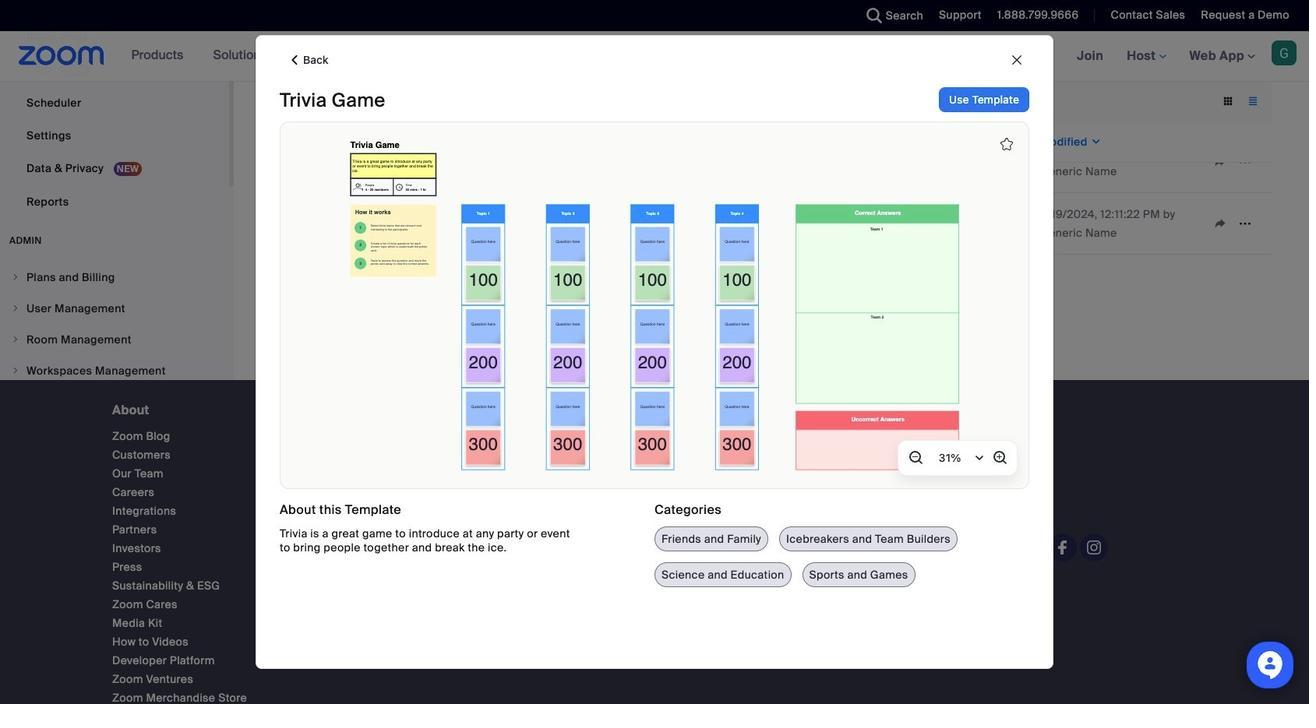 Task type: locate. For each thing, give the bounding box(es) containing it.
grid mode, not selected image
[[1216, 94, 1241, 108]]

thumbnail of temp image
[[300, 203, 373, 244]]

0 vertical spatial thumbnail of game image
[[300, 80, 373, 121]]

list mode, selected image
[[1241, 94, 1265, 108]]

starred element
[[623, 122, 733, 163]]

1 vertical spatial thumbnail of game image
[[300, 142, 373, 182]]

banner
[[0, 31, 1309, 82]]

zoom in image
[[990, 449, 1009, 467]]

1 thumbnail of game image from the top
[[300, 80, 373, 121]]

thumbnail of game image down search text field
[[300, 142, 373, 182]]

thumbnail of game image down back button icon
[[300, 80, 373, 121]]

close image
[[1012, 55, 1022, 65]]

heading
[[112, 404, 277, 417], [305, 404, 491, 417], [519, 404, 694, 417], [722, 404, 897, 417]]

application
[[271, 29, 1272, 255], [629, 212, 727, 235]]

4 heading from the left
[[722, 404, 897, 417]]

2 heading from the left
[[305, 404, 491, 417]]

back button image
[[289, 55, 300, 66]]

thumbnail of game image
[[300, 80, 373, 121], [300, 142, 373, 182]]

cell
[[386, 70, 623, 132], [623, 70, 733, 132], [733, 70, 884, 132], [884, 97, 1034, 104], [623, 132, 733, 193], [733, 132, 884, 193], [884, 159, 1034, 165], [884, 221, 1034, 227]]



Task type: describe. For each thing, give the bounding box(es) containing it.
1 heading from the left
[[112, 404, 277, 417]]

meetings navigation
[[983, 31, 1309, 82]]

2 thumbnail of game image from the top
[[300, 142, 373, 182]]

admin menu menu
[[0, 263, 229, 481]]

Search text field
[[277, 89, 410, 114]]

temp element
[[393, 217, 421, 231]]

personal menu menu
[[0, 0, 229, 219]]

product information navigation
[[120, 31, 492, 81]]

game element
[[393, 155, 424, 169]]

owner element
[[733, 122, 884, 163]]

add to starred image
[[1001, 138, 1013, 151]]

zoom out image
[[906, 449, 925, 467]]

arrow down image
[[425, 132, 439, 151]]

3 heading from the left
[[519, 404, 694, 417]]



Task type: vqa. For each thing, say whether or not it's contained in the screenshot.
bottommost the does
no



